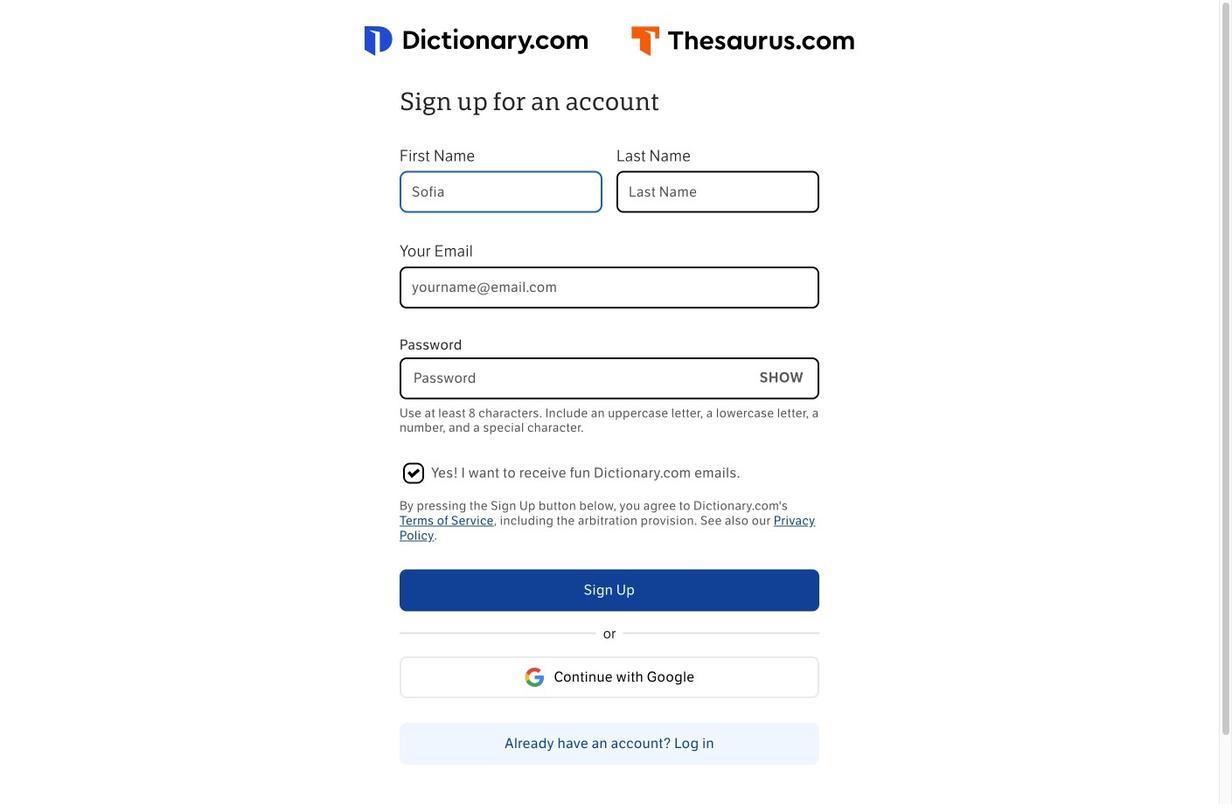 Task type: vqa. For each thing, say whether or not it's contained in the screenshot.
Password password field
yes



Task type: describe. For each thing, give the bounding box(es) containing it.
Last Name text field
[[617, 171, 820, 213]]



Task type: locate. For each thing, give the bounding box(es) containing it.
yourname@email.com email field
[[400, 267, 820, 309]]

None checkbox
[[403, 463, 424, 484]]

Password password field
[[402, 359, 746, 398]]

First Name text field
[[400, 171, 603, 213]]



